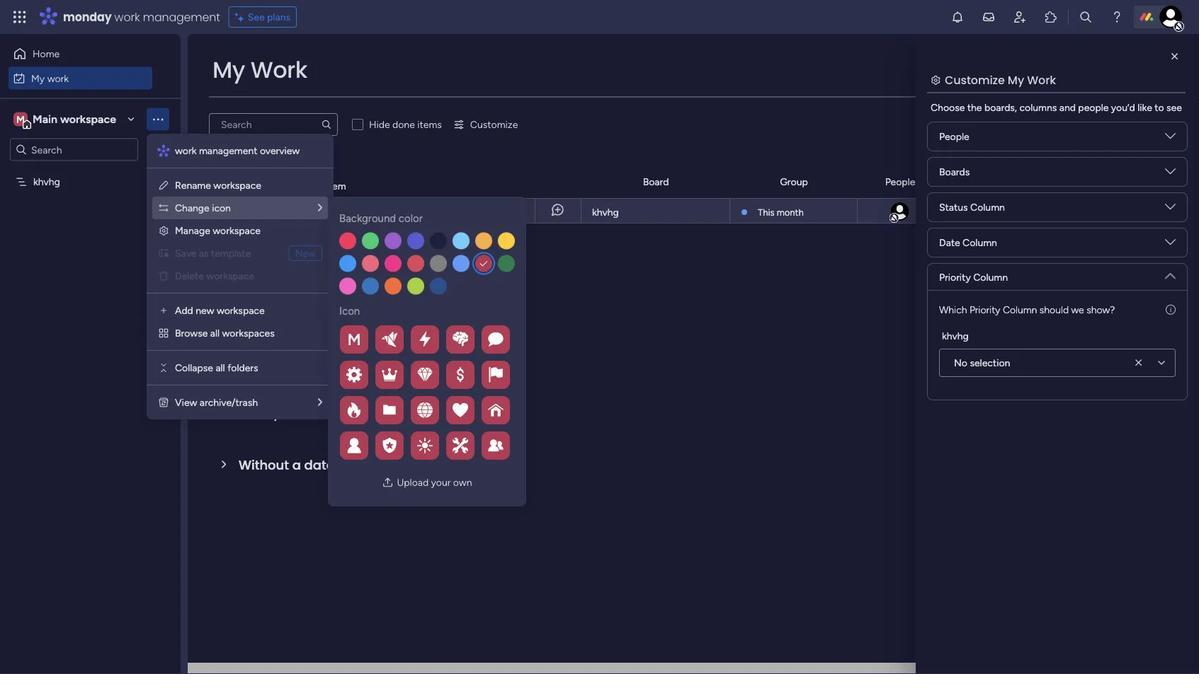 Task type: describe. For each thing, give the bounding box(es) containing it.
month
[[777, 207, 804, 218]]

15,
[[985, 205, 997, 217]]

show?
[[1087, 304, 1115, 316]]

nov
[[966, 205, 983, 217]]

dapulse dropdown down arrow image for priority
[[1165, 266, 1176, 282]]

background color
[[339, 212, 423, 225]]

a
[[292, 456, 301, 475]]

this for week
[[239, 303, 264, 322]]

Filter dashboard by text search field
[[209, 113, 338, 136]]

dapulse dropdown down arrow image for status
[[1165, 202, 1176, 218]]

rename workspace
[[175, 180, 261, 192]]

v2 info image
[[1166, 302, 1176, 317]]

monday
[[63, 9, 112, 25]]

workspace for delete workspace
[[206, 270, 254, 282]]

items inside the next week / 0 items
[[325, 358, 350, 370]]

main workspace
[[33, 113, 116, 126]]

items inside later / 0 items
[[292, 409, 317, 421]]

workspace for main workspace
[[60, 113, 116, 126]]

item
[[326, 180, 346, 192]]

change
[[175, 202, 209, 214]]

khvhg for khvhg group
[[942, 330, 969, 342]]

1 vertical spatial management
[[199, 145, 257, 157]]

customize button
[[448, 113, 524, 136]]

view archive/trash image
[[158, 397, 169, 409]]

add new workspace image
[[158, 305, 169, 317]]

0 inside later / 0 items
[[284, 409, 290, 421]]

see
[[248, 11, 265, 23]]

browse all workspaces
[[175, 328, 275, 340]]

new
[[295, 248, 316, 260]]

to
[[1155, 102, 1164, 114]]

view
[[175, 397, 197, 409]]

project
[[230, 205, 262, 217]]

items inside the 'without a date / 0 items'
[[356, 460, 381, 472]]

week for next
[[270, 354, 303, 373]]

my work button
[[8, 67, 152, 90]]

items inside today / 0 items
[[301, 256, 325, 268]]

delete
[[175, 270, 204, 282]]

the
[[967, 102, 982, 114]]

board
[[643, 176, 669, 188]]

hide done items
[[369, 119, 442, 131]]

we
[[1071, 304, 1084, 316]]

change icon
[[175, 202, 231, 214]]

0 inside this week / 0 items
[[314, 307, 320, 319]]

template
[[211, 248, 251, 260]]

next
[[239, 354, 267, 373]]

today
[[239, 252, 279, 271]]

invite members image
[[1013, 10, 1027, 24]]

menu containing work management overview
[[147, 134, 334, 420]]

1 horizontal spatial gary orlando image
[[1159, 6, 1182, 28]]

browse all workspaces image
[[158, 328, 169, 339]]

column for priority column
[[973, 271, 1008, 283]]

upload your own
[[397, 477, 472, 489]]

collapse
[[175, 362, 213, 374]]

all for browse
[[210, 328, 220, 340]]

today / 0 items
[[239, 252, 325, 271]]

list arrow image
[[318, 398, 322, 408]]

should
[[1040, 304, 1069, 316]]

service icon image
[[158, 248, 169, 259]]

1 vertical spatial priority
[[970, 304, 1000, 316]]

own
[[453, 477, 472, 489]]

you'd
[[1111, 102, 1135, 114]]

without
[[239, 456, 289, 475]]

this month
[[758, 207, 804, 218]]

folders
[[227, 362, 258, 374]]

customize for customize
[[470, 119, 518, 131]]

0 horizontal spatial people
[[885, 176, 915, 188]]

delete workspace menu item
[[152, 265, 328, 288]]

status for status column
[[939, 202, 968, 214]]

like
[[1138, 102, 1152, 114]]

1 dapulse dropdown down arrow image from the top
[[1165, 166, 1176, 182]]

1 inside past dates / 1 item
[[320, 180, 324, 192]]

done
[[392, 119, 415, 131]]

archive/trash
[[200, 397, 258, 409]]

icon
[[212, 202, 231, 214]]

priorit
[[1175, 176, 1199, 188]]

no
[[954, 357, 967, 369]]

hide
[[369, 119, 390, 131]]

my for my work
[[212, 54, 245, 86]]

later
[[239, 405, 270, 424]]

icon
[[339, 305, 360, 318]]

which priority column should we show?
[[939, 304, 1115, 316]]

workspace image
[[13, 112, 28, 127]]

work inside main content
[[1027, 72, 1056, 88]]

date for date column
[[939, 237, 960, 249]]

work for my
[[47, 72, 69, 84]]

date column
[[939, 237, 997, 249]]

/ left item
[[310, 176, 316, 194]]

see
[[1167, 102, 1182, 114]]

0 inside the 'without a date / 0 items'
[[347, 460, 354, 472]]

workspace options image
[[151, 112, 165, 126]]

main content containing past dates /
[[188, 34, 1199, 675]]

my inside main content
[[1008, 72, 1024, 88]]

home
[[33, 48, 60, 60]]

color
[[399, 212, 423, 225]]

/ down this week / 0 items
[[307, 354, 313, 373]]

boards
[[939, 166, 970, 178]]

status for status
[[1077, 176, 1106, 188]]

save
[[175, 248, 196, 260]]

view archive/trash
[[175, 397, 258, 409]]

photo icon image
[[382, 477, 393, 489]]

monday work management
[[63, 9, 220, 25]]



Task type: locate. For each thing, give the bounding box(es) containing it.
collapse all folders
[[175, 362, 258, 374]]

later / 0 items
[[239, 405, 317, 424]]

help image
[[1110, 10, 1124, 24]]

people
[[939, 131, 969, 143], [885, 176, 915, 188]]

my for my work
[[31, 72, 45, 84]]

home button
[[8, 42, 152, 65]]

3 dapulse dropdown down arrow image from the top
[[1165, 266, 1176, 282]]

/ left new
[[282, 252, 289, 271]]

workspace inside workspace selection element
[[60, 113, 116, 126]]

week for this
[[268, 303, 301, 322]]

apps image
[[1044, 10, 1058, 24]]

2 vertical spatial khvhg
[[942, 330, 969, 342]]

items down icon
[[325, 358, 350, 370]]

gary orlando image right help image
[[1159, 6, 1182, 28]]

1 vertical spatial dapulse dropdown down arrow image
[[1165, 237, 1176, 253]]

workspaces
[[222, 328, 275, 340]]

0 right later
[[284, 409, 290, 421]]

this up workspaces
[[239, 303, 264, 322]]

/
[[310, 176, 316, 194], [282, 252, 289, 271], [304, 303, 311, 322], [307, 354, 313, 373], [274, 405, 280, 424], [337, 456, 344, 475]]

work management overview
[[175, 145, 300, 157]]

date down v2 overdue deadline icon
[[939, 237, 960, 249]]

delete workspace image
[[158, 271, 169, 282]]

m left main
[[16, 113, 25, 125]]

0 vertical spatial all
[[210, 328, 220, 340]]

menu item containing save as template
[[152, 242, 328, 265]]

0 horizontal spatial work
[[250, 54, 307, 86]]

no selection
[[954, 357, 1010, 369]]

rename
[[175, 180, 211, 192]]

items right later
[[292, 409, 317, 421]]

0 left icon
[[314, 307, 320, 319]]

items inside this week / 0 items
[[323, 307, 347, 319]]

khvhg group
[[939, 329, 1176, 378]]

manage workspace image
[[158, 225, 169, 237]]

notifications image
[[951, 10, 965, 24]]

Search in workspace field
[[30, 142, 118, 158]]

none search field inside main content
[[209, 113, 338, 136]]

customize my work
[[945, 72, 1056, 88]]

columns
[[1020, 102, 1057, 114]]

browse
[[175, 328, 208, 340]]

column
[[970, 202, 1005, 214], [963, 237, 997, 249], [973, 271, 1008, 283], [1003, 304, 1037, 316]]

save as template
[[175, 248, 251, 260]]

0
[[292, 256, 298, 268], [314, 307, 320, 319], [317, 358, 323, 370], [284, 409, 290, 421], [347, 460, 354, 472]]

items up this week / 0 items
[[301, 256, 325, 268]]

09:00
[[999, 205, 1024, 217]]

column for status column
[[970, 202, 1005, 214]]

1 horizontal spatial my
[[212, 54, 245, 86]]

0 vertical spatial khvhg
[[33, 176, 60, 188]]

0 horizontal spatial this
[[239, 303, 264, 322]]

0 vertical spatial people
[[939, 131, 969, 143]]

1 left item
[[320, 180, 324, 192]]

search everything image
[[1079, 10, 1093, 24]]

choose the boards, columns and people you'd like to see
[[931, 102, 1182, 114]]

1 right project
[[265, 205, 269, 217]]

khvhg for khvhg link
[[592, 206, 619, 219]]

dapulse dropdown down arrow image for people
[[1165, 131, 1176, 147]]

dapulse dropdown down arrow image
[[1165, 166, 1176, 182], [1165, 202, 1176, 218], [1165, 266, 1176, 282]]

week
[[268, 303, 301, 322], [270, 354, 303, 373]]

workspace inside delete workspace menu item
[[206, 270, 254, 282]]

2 vertical spatial work
[[175, 145, 197, 157]]

0 horizontal spatial status
[[939, 202, 968, 214]]

week up workspaces
[[268, 303, 301, 322]]

1 vertical spatial customize
[[470, 119, 518, 131]]

m
[[16, 113, 25, 125], [348, 330, 361, 349]]

2 horizontal spatial my
[[1008, 72, 1024, 88]]

rename workspace image
[[158, 180, 169, 191]]

work
[[114, 9, 140, 25], [47, 72, 69, 84], [175, 145, 197, 157]]

1 dapulse dropdown down arrow image from the top
[[1165, 131, 1176, 147]]

date for date
[[982, 176, 1003, 188]]

search image
[[321, 119, 332, 130]]

option
[[0, 169, 181, 172]]

overview
[[260, 145, 300, 157]]

0 horizontal spatial m
[[16, 113, 25, 125]]

group
[[780, 176, 808, 188]]

0 right date
[[347, 460, 354, 472]]

workspace for rename workspace
[[213, 180, 261, 192]]

0 vertical spatial 1
[[320, 180, 324, 192]]

dapulse dropdown down arrow image down see
[[1165, 131, 1176, 147]]

week right next
[[270, 354, 303, 373]]

manage workspace
[[175, 225, 261, 237]]

change icon image
[[158, 203, 169, 214]]

workspace selection element
[[13, 111, 118, 129]]

1 vertical spatial m
[[348, 330, 361, 349]]

v2 overdue deadline image
[[948, 204, 959, 218]]

work down plans
[[250, 54, 307, 86]]

0 up list arrow image
[[317, 358, 323, 370]]

0 inside the next week / 0 items
[[317, 358, 323, 370]]

date
[[982, 176, 1003, 188], [939, 237, 960, 249]]

next week / 0 items
[[239, 354, 350, 373]]

0 vertical spatial m
[[16, 113, 25, 125]]

your
[[431, 477, 451, 489]]

all for collapse
[[216, 362, 225, 374]]

1 horizontal spatial date
[[982, 176, 1003, 188]]

my down see plans button
[[212, 54, 245, 86]]

m down icon
[[348, 330, 361, 349]]

project 1
[[230, 205, 269, 217]]

0 horizontal spatial work
[[47, 72, 69, 84]]

0 horizontal spatial gary orlando image
[[889, 201, 910, 222]]

column for date column
[[963, 237, 997, 249]]

dapulse dropdown down arrow image up v2 info image on the top right of page
[[1165, 266, 1176, 282]]

my work
[[31, 72, 69, 84]]

1 vertical spatial khvhg
[[592, 206, 619, 219]]

0 vertical spatial week
[[268, 303, 301, 322]]

main content
[[188, 34, 1199, 675]]

priority right which
[[970, 304, 1000, 316]]

2 dapulse dropdown down arrow image from the top
[[1165, 202, 1176, 218]]

1 vertical spatial week
[[270, 354, 303, 373]]

work for monday
[[114, 9, 140, 25]]

2 horizontal spatial work
[[175, 145, 197, 157]]

my
[[212, 54, 245, 86], [1008, 72, 1024, 88], [31, 72, 45, 84]]

plans
[[267, 11, 290, 23]]

past
[[239, 176, 266, 194]]

dates
[[270, 176, 306, 194]]

m inside workspace "icon"
[[16, 113, 25, 125]]

0 vertical spatial gary orlando image
[[1159, 6, 1182, 28]]

0 horizontal spatial khvhg
[[33, 176, 60, 188]]

khvhg inside list box
[[33, 176, 60, 188]]

dapulse dropdown down arrow image down priorit
[[1165, 202, 1176, 218]]

all
[[210, 328, 220, 340], [216, 362, 225, 374]]

menu
[[147, 134, 334, 420]]

selection
[[970, 357, 1010, 369]]

1 horizontal spatial khvhg
[[592, 206, 619, 219]]

1 horizontal spatial 1
[[320, 180, 324, 192]]

manage
[[175, 225, 210, 237]]

work down home
[[47, 72, 69, 84]]

priority
[[939, 271, 971, 283], [970, 304, 1000, 316]]

new
[[196, 305, 214, 317]]

0 vertical spatial date
[[982, 176, 1003, 188]]

customize inside button
[[470, 119, 518, 131]]

customize for customize my work
[[945, 72, 1005, 88]]

khvhg inside group
[[942, 330, 969, 342]]

/ left icon
[[304, 303, 311, 322]]

workspace up the search in workspace field
[[60, 113, 116, 126]]

0 vertical spatial this
[[758, 207, 775, 218]]

items right date
[[356, 460, 381, 472]]

all left folders
[[216, 362, 225, 374]]

gary orlando image
[[1159, 6, 1182, 28], [889, 201, 910, 222]]

0 vertical spatial work
[[114, 9, 140, 25]]

gary orlando image left v2 overdue deadline icon
[[889, 201, 910, 222]]

1 horizontal spatial m
[[348, 330, 361, 349]]

1 vertical spatial work
[[47, 72, 69, 84]]

khvhg link
[[590, 199, 721, 225]]

0 horizontal spatial my
[[31, 72, 45, 84]]

work up 'columns' on the top right of page
[[1027, 72, 1056, 88]]

workspace for manage workspace
[[213, 225, 261, 237]]

menu item
[[152, 242, 328, 265]]

1 horizontal spatial this
[[758, 207, 775, 218]]

1 horizontal spatial work
[[1027, 72, 1056, 88]]

1 horizontal spatial status
[[1077, 176, 1106, 188]]

my down home
[[31, 72, 45, 84]]

/ right date
[[337, 456, 344, 475]]

work inside button
[[47, 72, 69, 84]]

all down add new workspace
[[210, 328, 220, 340]]

0 inside today / 0 items
[[292, 256, 298, 268]]

khvhg
[[33, 176, 60, 188], [592, 206, 619, 219], [942, 330, 969, 342]]

1 horizontal spatial people
[[939, 131, 969, 143]]

1 vertical spatial status
[[939, 202, 968, 214]]

None search field
[[209, 113, 338, 136]]

priority up which
[[939, 271, 971, 283]]

upload
[[397, 477, 429, 489]]

workspace up workspaces
[[217, 305, 265, 317]]

date
[[304, 456, 334, 475]]

people left boards
[[885, 176, 915, 188]]

khvhg list box
[[0, 167, 181, 385]]

1 horizontal spatial customize
[[945, 72, 1005, 88]]

dapulse dropdown down arrow image up v2 info image on the top right of page
[[1165, 237, 1176, 253]]

my work
[[212, 54, 307, 86]]

priority column
[[939, 271, 1008, 283]]

this left month in the top of the page
[[758, 207, 775, 218]]

upload your own button
[[376, 472, 478, 494]]

my inside button
[[31, 72, 45, 84]]

0 horizontal spatial date
[[939, 237, 960, 249]]

nov 15, 09:00 am
[[966, 205, 1040, 217]]

0 vertical spatial management
[[143, 9, 220, 25]]

workspace down project
[[213, 225, 261, 237]]

date up 15,
[[982, 176, 1003, 188]]

1 vertical spatial dapulse dropdown down arrow image
[[1165, 202, 1176, 218]]

select product image
[[13, 10, 27, 24]]

1 vertical spatial this
[[239, 303, 264, 322]]

which
[[939, 304, 967, 316]]

1 vertical spatial gary orlando image
[[889, 201, 910, 222]]

boards,
[[984, 102, 1017, 114]]

0 vertical spatial status
[[1077, 176, 1106, 188]]

add new workspace
[[175, 305, 265, 317]]

2 dapulse dropdown down arrow image from the top
[[1165, 237, 1176, 253]]

0 vertical spatial customize
[[945, 72, 1005, 88]]

dapulse dropdown down arrow image
[[1165, 131, 1176, 147], [1165, 237, 1176, 253]]

my up boards,
[[1008, 72, 1024, 88]]

work right monday
[[114, 9, 140, 25]]

this week / 0 items
[[239, 303, 347, 322]]

dapulse dropdown down arrow image for date column
[[1165, 237, 1176, 253]]

0 horizontal spatial customize
[[470, 119, 518, 131]]

main
[[33, 113, 57, 126]]

items right done in the left top of the page
[[417, 119, 442, 131]]

1 horizontal spatial work
[[114, 9, 140, 25]]

and
[[1059, 102, 1076, 114]]

this
[[758, 207, 775, 218], [239, 303, 264, 322]]

list arrow image
[[318, 203, 322, 213]]

workspace up project
[[213, 180, 261, 192]]

2 horizontal spatial khvhg
[[942, 330, 969, 342]]

khvhg heading
[[942, 329, 969, 344]]

customize
[[945, 72, 1005, 88], [470, 119, 518, 131]]

choose
[[931, 102, 965, 114]]

collapse all folders image
[[158, 363, 169, 374]]

work up rename
[[175, 145, 197, 157]]

as
[[199, 248, 209, 260]]

status column
[[939, 202, 1005, 214]]

workspace down template
[[206, 270, 254, 282]]

this for month
[[758, 207, 775, 218]]

delete workspace
[[175, 270, 254, 282]]

management
[[143, 9, 220, 25], [199, 145, 257, 157]]

without a date / 0 items
[[239, 456, 381, 475]]

0 vertical spatial dapulse dropdown down arrow image
[[1165, 131, 1176, 147]]

0 vertical spatial priority
[[939, 271, 971, 283]]

2 vertical spatial dapulse dropdown down arrow image
[[1165, 266, 1176, 282]]

inbox image
[[982, 10, 996, 24]]

dapulse dropdown down arrow image down see
[[1165, 166, 1176, 182]]

1 vertical spatial people
[[885, 176, 915, 188]]

status
[[1077, 176, 1106, 188], [939, 202, 968, 214]]

add
[[175, 305, 193, 317]]

1 vertical spatial all
[[216, 362, 225, 374]]

see plans button
[[229, 6, 297, 28]]

1 vertical spatial date
[[939, 237, 960, 249]]

items
[[417, 119, 442, 131], [301, 256, 325, 268], [323, 307, 347, 319], [325, 358, 350, 370], [292, 409, 317, 421], [356, 460, 381, 472]]

/ right later
[[274, 405, 280, 424]]

people down the choose
[[939, 131, 969, 143]]

items up the next week / 0 items
[[323, 307, 347, 319]]

see plans
[[248, 11, 290, 23]]

past dates / 1 item
[[239, 176, 346, 194]]

1 vertical spatial 1
[[265, 205, 269, 217]]

0 right the today
[[292, 256, 298, 268]]

background
[[339, 212, 396, 225]]

0 vertical spatial dapulse dropdown down arrow image
[[1165, 166, 1176, 182]]

am
[[1026, 205, 1040, 217]]

0 horizontal spatial 1
[[265, 205, 269, 217]]



Task type: vqa. For each thing, say whether or not it's contained in the screenshot.
type
no



